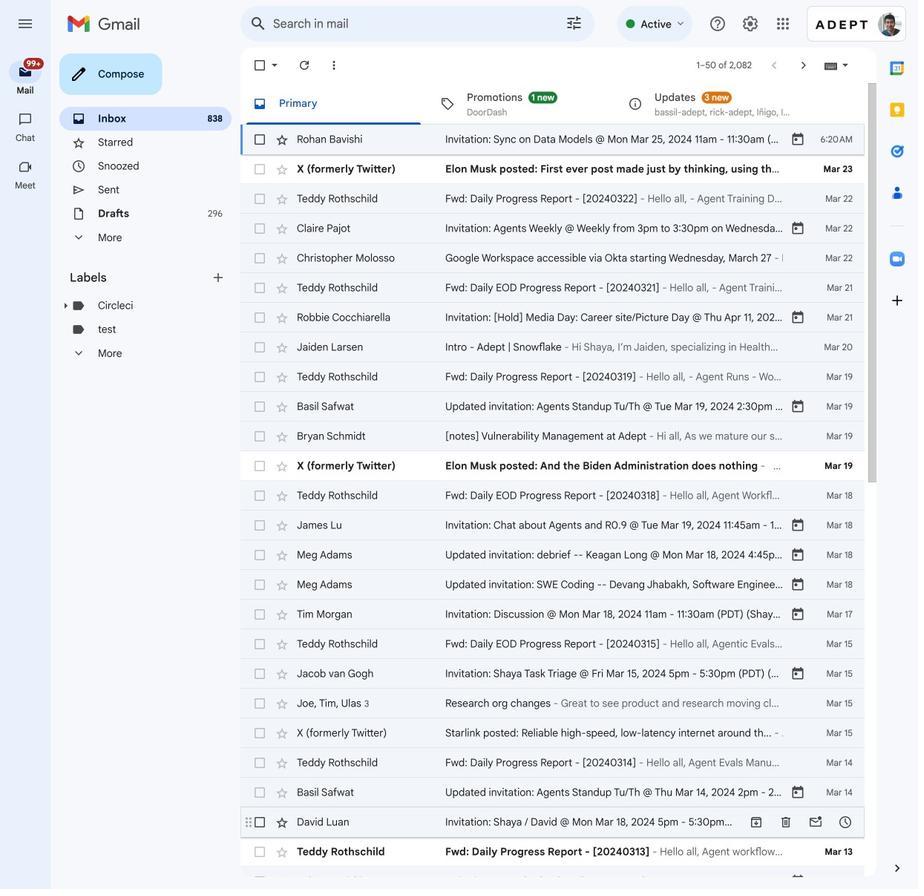 Task type: describe. For each thing, give the bounding box(es) containing it.
updates, 3 new messages, tab
[[617, 83, 804, 125]]

search in mail image
[[245, 10, 272, 37]]

main menu image
[[16, 15, 34, 33]]

24 row from the top
[[241, 808, 865, 838]]

2 calendar event image from the top
[[791, 310, 806, 325]]

older image
[[797, 58, 812, 73]]

19 row from the top
[[241, 660, 865, 689]]

4 row from the top
[[241, 214, 889, 244]]

15 row from the top
[[241, 541, 919, 570]]

9 row from the top
[[241, 362, 865, 392]]

5 row from the top
[[241, 244, 865, 273]]

Search in mail text field
[[273, 16, 524, 31]]

4 calendar event image from the top
[[791, 578, 806, 593]]

18 row from the top
[[241, 630, 865, 660]]

toolbar inside row
[[742, 816, 861, 830]]

11 row from the top
[[241, 422, 865, 452]]

0 horizontal spatial tab list
[[241, 83, 865, 125]]

23 row from the top
[[241, 778, 913, 808]]

more email options image
[[327, 58, 342, 73]]

22 row from the top
[[241, 749, 865, 778]]

1 horizontal spatial tab list
[[877, 48, 919, 836]]

2 row from the top
[[241, 155, 865, 184]]

5 calendar event image from the top
[[791, 667, 806, 682]]

1 calendar event image from the top
[[791, 221, 806, 236]]

Search in mail search field
[[241, 6, 595, 42]]

13 row from the top
[[241, 481, 865, 511]]

5 calendar event image from the top
[[791, 786, 806, 801]]

7 row from the top
[[241, 303, 865, 333]]

refresh image
[[297, 58, 312, 73]]

20 row from the top
[[241, 689, 865, 719]]



Task type: locate. For each thing, give the bounding box(es) containing it.
select input tool image
[[842, 60, 851, 71]]

None checkbox
[[253, 58, 267, 73], [253, 192, 267, 207], [253, 340, 267, 355], [253, 429, 267, 444], [253, 518, 267, 533], [253, 548, 267, 563], [253, 608, 267, 622], [253, 637, 267, 652], [253, 667, 267, 682], [253, 697, 267, 712], [253, 756, 267, 771], [253, 786, 267, 801], [253, 875, 267, 890], [253, 58, 267, 73], [253, 192, 267, 207], [253, 340, 267, 355], [253, 429, 267, 444], [253, 518, 267, 533], [253, 548, 267, 563], [253, 608, 267, 622], [253, 637, 267, 652], [253, 667, 267, 682], [253, 697, 267, 712], [253, 756, 267, 771], [253, 786, 267, 801], [253, 875, 267, 890]]

gmail image
[[67, 9, 148, 39]]

6 row from the top
[[241, 273, 865, 303]]

4 calendar event image from the top
[[791, 608, 806, 622]]

10 row from the top
[[241, 392, 912, 422]]

2 calendar event image from the top
[[791, 400, 806, 414]]

main content
[[241, 83, 919, 890]]

3 calendar event image from the top
[[791, 518, 806, 533]]

8 row from the top
[[241, 333, 865, 362]]

3 row from the top
[[241, 184, 865, 214]]

toolbar
[[742, 816, 861, 830]]

26 row from the top
[[241, 868, 904, 890]]

16 row from the top
[[241, 570, 919, 600]]

heading
[[0, 85, 51, 97], [0, 132, 51, 144], [0, 180, 51, 192], [70, 270, 211, 285]]

calendar event image
[[791, 132, 806, 147], [791, 400, 806, 414], [791, 548, 806, 563], [791, 608, 806, 622], [791, 786, 806, 801]]

tab list
[[877, 48, 919, 836], [241, 83, 865, 125]]

primary tab
[[241, 83, 427, 125]]

12 row from the top
[[241, 452, 865, 481]]

navigation
[[0, 48, 52, 890]]

14 row from the top
[[241, 511, 916, 541]]

3 calendar event image from the top
[[791, 548, 806, 563]]

17 row from the top
[[241, 600, 865, 630]]

21 row from the top
[[241, 719, 865, 749]]

advanced search options image
[[560, 8, 589, 38]]

row
[[241, 125, 873, 155], [241, 155, 865, 184], [241, 184, 865, 214], [241, 214, 889, 244], [241, 244, 865, 273], [241, 273, 865, 303], [241, 303, 865, 333], [241, 333, 865, 362], [241, 362, 865, 392], [241, 392, 912, 422], [241, 422, 865, 452], [241, 452, 865, 481], [241, 481, 865, 511], [241, 511, 916, 541], [241, 541, 919, 570], [241, 570, 919, 600], [241, 600, 865, 630], [241, 630, 865, 660], [241, 660, 865, 689], [241, 689, 865, 719], [241, 719, 865, 749], [241, 749, 865, 778], [241, 778, 913, 808], [241, 808, 865, 838], [241, 838, 865, 868], [241, 868, 904, 890]]

calendar event image
[[791, 221, 806, 236], [791, 310, 806, 325], [791, 518, 806, 533], [791, 578, 806, 593], [791, 667, 806, 682]]

promotions, one new message, tab
[[429, 83, 616, 125]]

25 row from the top
[[241, 838, 865, 868]]

1 row from the top
[[241, 125, 873, 155]]

None checkbox
[[253, 132, 267, 147], [253, 162, 267, 177], [253, 221, 267, 236], [253, 251, 267, 266], [253, 281, 267, 296], [253, 310, 267, 325], [253, 370, 267, 385], [253, 400, 267, 414], [253, 459, 267, 474], [253, 489, 267, 504], [253, 578, 267, 593], [253, 726, 267, 741], [253, 816, 267, 830], [253, 845, 267, 860], [253, 132, 267, 147], [253, 162, 267, 177], [253, 221, 267, 236], [253, 251, 267, 266], [253, 281, 267, 296], [253, 310, 267, 325], [253, 370, 267, 385], [253, 400, 267, 414], [253, 459, 267, 474], [253, 489, 267, 504], [253, 578, 267, 593], [253, 726, 267, 741], [253, 816, 267, 830], [253, 845, 267, 860]]

settings image
[[742, 15, 760, 33]]

1 calendar event image from the top
[[791, 132, 806, 147]]

support image
[[709, 15, 727, 33]]



Task type: vqa. For each thing, say whether or not it's contained in the screenshot.
Draft associated with 15th Row from the bottom
no



